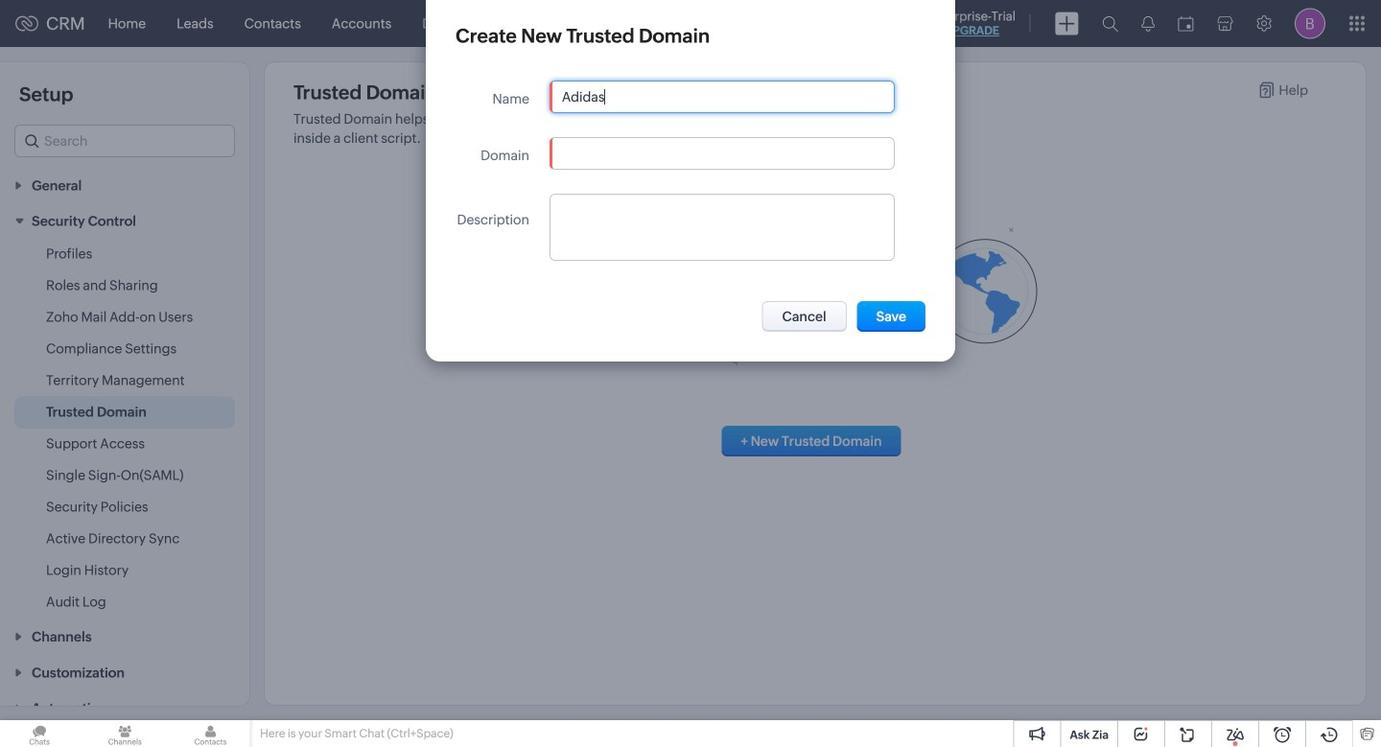Task type: locate. For each thing, give the bounding box(es) containing it.
landing image
[[594, 225, 1037, 365]]

region
[[0, 239, 249, 619]]

profile image
[[1295, 8, 1326, 39]]

None text field
[[551, 195, 894, 260]]

None text field
[[551, 82, 894, 112], [551, 138, 894, 169], [551, 82, 894, 112], [551, 138, 894, 169]]

logo image
[[15, 16, 38, 31]]

chats image
[[0, 721, 79, 747]]

contacts image
[[171, 721, 250, 747]]

signals element
[[1130, 0, 1167, 47]]



Task type: vqa. For each thing, say whether or not it's contained in the screenshot.
Phone
no



Task type: describe. For each thing, give the bounding box(es) containing it.
profile element
[[1284, 0, 1338, 47]]

signals image
[[1142, 15, 1155, 32]]

channels image
[[86, 721, 164, 747]]



